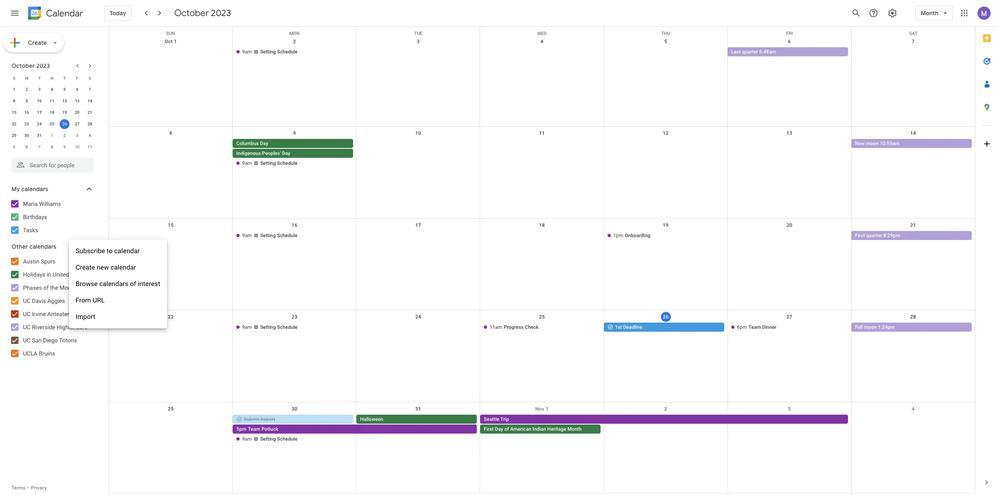 Task type: locate. For each thing, give the bounding box(es) containing it.
2 up seattle trip button
[[664, 406, 667, 412]]

23
[[24, 122, 29, 126], [292, 314, 297, 320]]

halloween button
[[356, 415, 477, 424]]

0 vertical spatial 9
[[26, 99, 28, 103]]

0 vertical spatial 13
[[75, 99, 80, 103]]

tab list
[[975, 27, 998, 471]]

6 inside november 6 element
[[26, 145, 28, 149]]

1 horizontal spatial 19
[[663, 222, 669, 228]]

1pm
[[613, 233, 623, 238]]

31 down 24 'element'
[[37, 133, 42, 138]]

spurs
[[41, 258, 55, 265]]

31 up halloween button
[[415, 406, 421, 412]]

calendar for create new calendar
[[111, 263, 136, 271]]

5 down 29 element
[[13, 145, 15, 149]]

21 inside grid
[[910, 222, 916, 228]]

2 9am from the top
[[242, 160, 252, 166]]

14 element
[[85, 96, 95, 106]]

1 horizontal spatial 12
[[663, 130, 669, 136]]

1 vertical spatial 14
[[910, 130, 916, 136]]

of
[[130, 280, 136, 288], [43, 284, 49, 291], [504, 426, 509, 432]]

1 setting schedule from the top
[[260, 49, 297, 55]]

4 setting schedule from the top
[[260, 324, 297, 330]]

12 inside grid
[[663, 130, 669, 136]]

month inside seattle trip first day of american indian heritage month
[[567, 426, 582, 432]]

29
[[12, 133, 16, 138], [168, 406, 174, 412]]

11 inside row
[[88, 145, 92, 149]]

0 horizontal spatial 7
[[38, 145, 41, 149]]

november 1 element
[[47, 131, 57, 141]]

from url
[[76, 296, 105, 304]]

11am progress check
[[490, 324, 539, 330]]

31 for nov 1
[[415, 406, 421, 412]]

1 vertical spatial october 2023
[[12, 62, 50, 69]]

team down submit
[[248, 426, 260, 432]]

4
[[541, 39, 543, 44], [51, 87, 53, 92], [89, 133, 91, 138], [912, 406, 915, 412]]

6pm team dinner
[[737, 324, 776, 330]]

9 inside row
[[63, 145, 66, 149]]

31
[[37, 133, 42, 138], [415, 406, 421, 412]]

12 inside 12 element
[[62, 99, 67, 103]]

schedule for 16
[[277, 233, 297, 238]]

uc left 'irvine'
[[23, 311, 31, 317]]

1 setting from the top
[[260, 49, 276, 55]]

add calendars. menu
[[69, 240, 167, 328]]

2 vertical spatial 8
[[51, 145, 53, 149]]

13 inside grid
[[786, 130, 792, 136]]

0 horizontal spatial 21
[[88, 110, 92, 115]]

1 horizontal spatial 14
[[910, 130, 916, 136]]

columbus day button
[[233, 139, 353, 148]]

5 9am from the top
[[242, 436, 252, 442]]

1 vertical spatial 11
[[539, 130, 545, 136]]

8 inside grid
[[169, 130, 172, 136]]

10 for sun
[[415, 130, 421, 136]]

first day of american indian heritage month button
[[480, 424, 601, 434]]

setting schedule for 23
[[260, 324, 297, 330]]

1 right oct
[[174, 39, 177, 44]]

24 inside 'element'
[[37, 122, 42, 126]]

2 uc from the top
[[23, 311, 31, 317]]

24
[[37, 122, 42, 126], [415, 314, 421, 320]]

day up "peoples'"
[[260, 141, 268, 147]]

october 2023 up sun
[[174, 7, 231, 19]]

month inside dropdown button
[[921, 9, 938, 17]]

uc left san
[[23, 337, 31, 344]]

moon
[[866, 141, 879, 147], [864, 324, 877, 330]]

0 vertical spatial 31
[[37, 133, 42, 138]]

uc irvine anteaters
[[23, 311, 72, 317]]

0 vertical spatial 11
[[50, 99, 54, 103]]

of inside other calendars list
[[43, 284, 49, 291]]

quarter right last
[[742, 49, 758, 55]]

0 horizontal spatial s
[[13, 76, 15, 80]]

calendar heading
[[44, 8, 83, 19]]

14 up 21 'element'
[[88, 99, 92, 103]]

settings menu image
[[888, 8, 897, 18]]

first left 8:29pm
[[855, 233, 865, 238]]

3 9am from the top
[[242, 233, 252, 238]]

month right settings menu image
[[921, 9, 938, 17]]

6 down f
[[76, 87, 78, 92]]

1st deadline button
[[604, 323, 724, 332]]

28 inside grid
[[910, 314, 916, 320]]

0 horizontal spatial 9
[[26, 99, 28, 103]]

thu
[[661, 31, 670, 36]]

0 vertical spatial 24
[[37, 122, 42, 126]]

14 inside october 2023 grid
[[88, 99, 92, 103]]

0 horizontal spatial 23
[[24, 122, 29, 126]]

1 vertical spatial 12
[[663, 130, 669, 136]]

1 vertical spatial 10
[[415, 130, 421, 136]]

october up sun
[[174, 7, 209, 19]]

1 vertical spatial calendar
[[111, 263, 136, 271]]

10 element
[[34, 96, 44, 106]]

2 vertical spatial 9
[[63, 145, 66, 149]]

6 inside grid
[[788, 39, 791, 44]]

highlanders
[[57, 324, 88, 330]]

t left w
[[38, 76, 41, 80]]

0 horizontal spatial month
[[567, 426, 582, 432]]

0 horizontal spatial 24
[[37, 122, 42, 126]]

uc left davis
[[23, 298, 31, 304]]

wed
[[537, 31, 547, 36]]

moon for new
[[866, 141, 879, 147]]

browse calendars of interest
[[76, 280, 160, 288]]

1 vertical spatial quarter
[[866, 233, 882, 238]]

davis
[[32, 298, 46, 304]]

1 horizontal spatial month
[[921, 9, 938, 17]]

None search field
[[0, 155, 102, 173]]

28 up full moon 1:24pm button
[[910, 314, 916, 320]]

22 element
[[9, 119, 19, 129]]

25
[[50, 122, 54, 126], [539, 314, 545, 320]]

october 2023 up m
[[12, 62, 50, 69]]

calendars up maria
[[21, 185, 48, 193]]

31 inside grid
[[415, 406, 421, 412]]

0 horizontal spatial quarter
[[742, 49, 758, 55]]

0 vertical spatial first
[[855, 233, 865, 238]]

november 9 element
[[60, 142, 70, 152]]

1 horizontal spatial 27
[[786, 314, 792, 320]]

1 uc from the top
[[23, 298, 31, 304]]

4 uc from the top
[[23, 337, 31, 344]]

1 s from the left
[[13, 76, 15, 80]]

1 horizontal spatial 16
[[292, 222, 297, 228]]

1 horizontal spatial 10
[[75, 145, 80, 149]]

add other calendars image
[[72, 242, 80, 250]]

uc for uc irvine anteaters
[[23, 311, 31, 317]]

calendars down create new calendar
[[99, 280, 128, 288]]

5 for oct 1
[[664, 39, 667, 44]]

0 vertical spatial quarter
[[742, 49, 758, 55]]

0 horizontal spatial create
[[28, 39, 47, 46]]

1 vertical spatial 26
[[663, 314, 669, 320]]

16 element
[[22, 108, 32, 118]]

1 vertical spatial 15
[[168, 222, 174, 228]]

1 9am from the top
[[242, 49, 252, 55]]

day down trip
[[495, 426, 503, 432]]

november 8 element
[[47, 142, 57, 152]]

october 2023
[[174, 7, 231, 19], [12, 62, 50, 69]]

w
[[50, 76, 54, 80]]

9 up columbus day button
[[293, 130, 296, 136]]

setting schedule for 16
[[260, 233, 297, 238]]

1 horizontal spatial 13
[[786, 130, 792, 136]]

1 vertical spatial 24
[[415, 314, 421, 320]]

maria
[[23, 201, 38, 207]]

0 vertical spatial 18
[[50, 110, 54, 115]]

november 6 element
[[22, 142, 32, 152]]

aggies
[[47, 298, 65, 304]]

holidays
[[23, 271, 45, 278]]

of down trip
[[504, 426, 509, 432]]

2
[[293, 39, 296, 44], [26, 87, 28, 92], [63, 133, 66, 138], [664, 406, 667, 412]]

moon right the new
[[866, 141, 879, 147]]

my calendars
[[12, 185, 48, 193]]

13 inside 'element'
[[75, 99, 80, 103]]

7 for oct 1
[[912, 39, 915, 44]]

27 inside grid
[[786, 314, 792, 320]]

quarter inside row
[[742, 49, 758, 55]]

0 horizontal spatial t
[[38, 76, 41, 80]]

1 horizontal spatial october
[[174, 7, 209, 19]]

14 for october 2023
[[88, 99, 92, 103]]

26 inside '26, today' element
[[62, 122, 67, 126]]

6 down fri
[[788, 39, 791, 44]]

1 vertical spatial 28
[[910, 314, 916, 320]]

ucla
[[23, 350, 37, 357]]

october
[[174, 7, 209, 19], [12, 62, 35, 69]]

1 vertical spatial 19
[[663, 222, 669, 228]]

0 vertical spatial 7
[[912, 39, 915, 44]]

1 vertical spatial 5
[[63, 87, 66, 92]]

4 setting from the top
[[260, 324, 276, 330]]

full moon 1:24pm
[[855, 324, 895, 330]]

21 down 14 element
[[88, 110, 92, 115]]

maria williams
[[23, 201, 61, 207]]

other calendars list
[[2, 255, 102, 360]]

0 vertical spatial 15
[[12, 110, 16, 115]]

14
[[88, 99, 92, 103], [910, 130, 916, 136]]

november 10 element
[[72, 142, 82, 152]]

oct
[[165, 39, 173, 44]]

month right heritage
[[567, 426, 582, 432]]

progress
[[504, 324, 524, 330]]

0 horizontal spatial 25
[[50, 122, 54, 126]]

5
[[664, 39, 667, 44], [63, 87, 66, 92], [13, 145, 15, 149]]

7 for 1
[[89, 87, 91, 92]]

create down calendar element
[[28, 39, 47, 46]]

1 horizontal spatial 17
[[415, 222, 421, 228]]

0 vertical spatial 17
[[37, 110, 42, 115]]

29 inside october 2023 grid
[[12, 133, 16, 138]]

s left m
[[13, 76, 15, 80]]

grid containing oct 1
[[109, 27, 975, 494]]

1 horizontal spatial 21
[[910, 222, 916, 228]]

30 up submit report button
[[292, 406, 297, 412]]

5 setting from the top
[[260, 436, 276, 442]]

7 down sat
[[912, 39, 915, 44]]

uc davis aggies
[[23, 298, 65, 304]]

team right 6pm
[[749, 324, 761, 330]]

Search for people text field
[[16, 158, 89, 173]]

10 inside grid
[[415, 130, 421, 136]]

october up m
[[12, 62, 35, 69]]

3 schedule from the top
[[277, 233, 297, 238]]

anteaters
[[47, 311, 72, 317]]

of left interest
[[130, 280, 136, 288]]

1 vertical spatial month
[[567, 426, 582, 432]]

s
[[13, 76, 15, 80], [89, 76, 91, 80]]

first quarter 8:29pm button
[[851, 231, 972, 240]]

15 inside october 2023 grid
[[12, 110, 16, 115]]

26, today element
[[60, 119, 70, 129]]

san
[[32, 337, 42, 344]]

27
[[75, 122, 80, 126], [786, 314, 792, 320]]

15
[[12, 110, 16, 115], [168, 222, 174, 228]]

7 up 14 element
[[89, 87, 91, 92]]

5 up 12 element
[[63, 87, 66, 92]]

1 horizontal spatial day
[[282, 151, 290, 156]]

indigenous peoples' day button
[[233, 149, 353, 158]]

of inside seattle trip first day of american indian heritage month
[[504, 426, 509, 432]]

5pm team potluck
[[236, 426, 278, 432]]

submit report button
[[233, 415, 353, 424]]

row group
[[8, 84, 96, 153]]

29 inside grid
[[168, 406, 174, 412]]

0 vertical spatial 29
[[12, 133, 16, 138]]

calendars up austin spurs
[[29, 243, 56, 250]]

0 vertical spatial 30
[[24, 133, 29, 138]]

31 for 1
[[37, 133, 42, 138]]

1 horizontal spatial 6
[[76, 87, 78, 92]]

create inside 'dropdown button'
[[28, 39, 47, 46]]

0 horizontal spatial 10
[[37, 99, 42, 103]]

9 down "november 2" element at left
[[63, 145, 66, 149]]

26 up 1st deadline button
[[663, 314, 669, 320]]

cell containing columbus day
[[233, 139, 356, 169]]

26 down 19 element
[[62, 122, 67, 126]]

2 down '26, today' element
[[63, 133, 66, 138]]

0 vertical spatial 16
[[24, 110, 29, 115]]

grid
[[109, 27, 975, 494]]

5 for 1
[[63, 87, 66, 92]]

5 schedule from the top
[[277, 436, 297, 442]]

19 element
[[60, 108, 70, 118]]

–
[[27, 485, 30, 491]]

9 up the 16 element
[[26, 99, 28, 103]]

0 vertical spatial october 2023
[[174, 7, 231, 19]]

4 9am from the top
[[242, 324, 252, 330]]

seattle
[[484, 416, 499, 422]]

0 horizontal spatial of
[[43, 284, 49, 291]]

0 vertical spatial 27
[[75, 122, 80, 126]]

1 horizontal spatial 8
[[51, 145, 53, 149]]

23 element
[[22, 119, 32, 129]]

3
[[417, 39, 420, 44], [38, 87, 41, 92], [76, 133, 78, 138], [788, 406, 791, 412]]

moon right full
[[864, 324, 877, 330]]

3 uc from the top
[[23, 324, 31, 330]]

7 inside grid
[[912, 39, 915, 44]]

1 horizontal spatial 29
[[168, 406, 174, 412]]

team
[[749, 324, 761, 330], [248, 426, 260, 432]]

0 horizontal spatial 8
[[13, 99, 15, 103]]

10 for october 2023
[[37, 99, 42, 103]]

t left f
[[63, 76, 66, 80]]

0 horizontal spatial day
[[260, 141, 268, 147]]

21 up first quarter 8:29pm button
[[910, 222, 916, 228]]

17 inside grid
[[415, 222, 421, 228]]

9 inside grid
[[293, 130, 296, 136]]

2 setting schedule from the top
[[260, 160, 297, 166]]

uc left riverside
[[23, 324, 31, 330]]

create inside add calendars. menu
[[76, 263, 95, 271]]

1 horizontal spatial 2023
[[211, 7, 231, 19]]

setting schedule inside row
[[260, 49, 297, 55]]

1 vertical spatial 22
[[168, 314, 174, 320]]

2 horizontal spatial 5
[[664, 39, 667, 44]]

9am inside row
[[242, 49, 252, 55]]

2 horizontal spatial 11
[[539, 130, 545, 136]]

of inside add calendars. menu
[[130, 280, 136, 288]]

8
[[13, 99, 15, 103], [169, 130, 172, 136], [51, 145, 53, 149]]

28
[[88, 122, 92, 126], [910, 314, 916, 320]]

first down seattle
[[484, 426, 494, 432]]

8 for october 2023
[[13, 99, 15, 103]]

19 inside grid
[[663, 222, 669, 228]]

f
[[76, 76, 78, 80]]

row group containing 1
[[8, 84, 96, 153]]

0 vertical spatial 5
[[664, 39, 667, 44]]

1 horizontal spatial 22
[[168, 314, 174, 320]]

1 vertical spatial 17
[[415, 222, 421, 228]]

3 setting from the top
[[260, 233, 276, 238]]

submit report
[[244, 416, 275, 422]]

month
[[921, 9, 938, 17], [567, 426, 582, 432]]

potluck
[[262, 426, 278, 432]]

20 element
[[72, 108, 82, 118]]

25 inside october 2023 grid
[[50, 122, 54, 126]]

create new calendar
[[76, 263, 136, 271]]

7 down 31 element
[[38, 145, 41, 149]]

28 inside october 2023 grid
[[88, 122, 92, 126]]

25 element
[[47, 119, 57, 129]]

2 down m
[[26, 87, 28, 92]]

0 horizontal spatial october 2023
[[12, 62, 50, 69]]

10 inside row
[[75, 145, 80, 149]]

1 schedule from the top
[[277, 49, 297, 55]]

november 11 element
[[85, 142, 95, 152]]

subscribe to calendar
[[76, 247, 140, 255]]

0 vertical spatial 19
[[62, 110, 67, 115]]

15 element
[[9, 108, 19, 118]]

team inside cell
[[248, 426, 260, 432]]

20
[[75, 110, 80, 115], [786, 222, 792, 228]]

uc for uc san diego tritons
[[23, 337, 31, 344]]

2 horizontal spatial 6
[[788, 39, 791, 44]]

create for create
[[28, 39, 47, 46]]

calendar right to
[[114, 247, 140, 255]]

0 horizontal spatial 15
[[12, 110, 16, 115]]

26
[[62, 122, 67, 126], [663, 314, 669, 320]]

calendar up browse calendars of interest
[[111, 263, 136, 271]]

1 horizontal spatial 28
[[910, 314, 916, 320]]

2 down the "mon" at the left of the page
[[293, 39, 296, 44]]

row
[[109, 27, 975, 36], [109, 35, 975, 127], [8, 72, 96, 84], [8, 84, 96, 95], [8, 95, 96, 107], [8, 107, 96, 118], [8, 118, 96, 130], [109, 127, 975, 219], [8, 130, 96, 141], [8, 141, 96, 153], [109, 219, 975, 310], [109, 310, 975, 402], [109, 402, 975, 494]]

s right f
[[89, 76, 91, 80]]

14 up new moon 10:55am button
[[910, 130, 916, 136]]

1 down 25 element
[[51, 133, 53, 138]]

1 horizontal spatial create
[[76, 263, 95, 271]]

calendar
[[46, 8, 83, 19]]

24 inside grid
[[415, 314, 421, 320]]

0 horizontal spatial 18
[[50, 110, 54, 115]]

22 inside "element"
[[12, 122, 16, 126]]

0 vertical spatial 21
[[88, 110, 92, 115]]

12
[[62, 99, 67, 103], [663, 130, 669, 136]]

27 inside october 2023 grid
[[75, 122, 80, 126]]

4 inside 'element'
[[89, 133, 91, 138]]

setting for 23
[[260, 324, 276, 330]]

5 down thu
[[664, 39, 667, 44]]

15 inside grid
[[168, 222, 174, 228]]

4 schedule from the top
[[277, 324, 297, 330]]

3 setting schedule from the top
[[260, 233, 297, 238]]

phases
[[23, 284, 42, 291]]

0 horizontal spatial 20
[[75, 110, 80, 115]]

28 down 21 'element'
[[88, 122, 92, 126]]

0 horizontal spatial 17
[[37, 110, 42, 115]]

30 down 23 'element'
[[24, 133, 29, 138]]

13
[[75, 99, 80, 103], [786, 130, 792, 136]]

terms
[[12, 485, 25, 491]]

0 vertical spatial 12
[[62, 99, 67, 103]]

6 down 30 element
[[26, 145, 28, 149]]

fri
[[786, 31, 793, 36]]

0 vertical spatial day
[[260, 141, 268, 147]]

1 vertical spatial moon
[[864, 324, 877, 330]]

11 for sun
[[539, 130, 545, 136]]

columbus day indigenous peoples' day
[[236, 141, 290, 156]]

1 horizontal spatial team
[[749, 324, 761, 330]]

1 horizontal spatial 23
[[292, 314, 297, 320]]

0 vertical spatial 14
[[88, 99, 92, 103]]

other calendars
[[12, 243, 56, 250]]

of left the
[[43, 284, 49, 291]]

6 for oct 1
[[788, 39, 791, 44]]

0 horizontal spatial 29
[[12, 133, 16, 138]]

0 horizontal spatial 30
[[24, 133, 29, 138]]

0 horizontal spatial 11
[[50, 99, 54, 103]]

30 inside october 2023 grid
[[24, 133, 29, 138]]

19
[[62, 110, 67, 115], [663, 222, 669, 228]]

create up "browse"
[[76, 263, 95, 271]]

1 vertical spatial 16
[[292, 222, 297, 228]]

0 vertical spatial 8
[[13, 99, 15, 103]]

30 inside grid
[[292, 406, 297, 412]]

setting schedule for 2
[[260, 49, 297, 55]]

1 vertical spatial create
[[76, 263, 95, 271]]

irvine
[[32, 311, 46, 317]]

riverside
[[32, 324, 55, 330]]

0 vertical spatial month
[[921, 9, 938, 17]]

31 inside october 2023 grid
[[37, 133, 42, 138]]

cell containing seattle trip
[[480, 415, 851, 444]]

1 horizontal spatial t
[[63, 76, 66, 80]]

11
[[50, 99, 54, 103], [539, 130, 545, 136], [88, 145, 92, 149]]

11 inside grid
[[539, 130, 545, 136]]

0 vertical spatial 6
[[788, 39, 791, 44]]

0 horizontal spatial 27
[[75, 122, 80, 126]]

cell
[[109, 47, 233, 57], [356, 47, 480, 57], [480, 47, 604, 57], [604, 47, 728, 57], [109, 139, 233, 169], [233, 139, 356, 169], [356, 139, 480, 169], [604, 139, 728, 169], [728, 139, 851, 169], [109, 231, 233, 241], [356, 231, 480, 241], [728, 231, 851, 241], [109, 323, 233, 333], [356, 323, 480, 333], [109, 415, 233, 444], [233, 415, 480, 444], [480, 415, 851, 444], [604, 415, 728, 444], [728, 415, 851, 444], [851, 415, 975, 444]]

0 vertical spatial 23
[[24, 122, 29, 126]]

quarter left 8:29pm
[[866, 233, 882, 238]]

day down columbus day button
[[282, 151, 290, 156]]



Task type: describe. For each thing, give the bounding box(es) containing it.
1 up 15 element
[[13, 87, 15, 92]]

last
[[731, 49, 741, 55]]

10:55am
[[880, 141, 899, 147]]

1st deadline
[[615, 324, 642, 330]]

0 horizontal spatial october
[[12, 62, 35, 69]]

1:24pm
[[878, 324, 895, 330]]

team for team dinner
[[749, 324, 761, 330]]

other calendars button
[[2, 240, 102, 253]]

seattle trip button
[[480, 415, 848, 424]]

interest
[[138, 280, 160, 288]]

uc for uc davis aggies
[[23, 298, 31, 304]]

american
[[510, 426, 531, 432]]

8:29pm
[[883, 233, 900, 238]]

nov 1
[[535, 406, 549, 412]]

6 for 1
[[76, 87, 78, 92]]

9 for october 2023
[[26, 99, 28, 103]]

day inside seattle trip first day of american indian heritage month
[[495, 426, 503, 432]]

new
[[97, 263, 109, 271]]

mon
[[289, 31, 300, 36]]

united
[[53, 271, 69, 278]]

0 horizontal spatial 5
[[13, 145, 15, 149]]

row containing oct 1
[[109, 35, 975, 127]]

import
[[76, 313, 95, 321]]

29 element
[[9, 131, 19, 141]]

birthdays
[[23, 214, 47, 220]]

url
[[93, 296, 105, 304]]

19 inside october 2023 grid
[[62, 110, 67, 115]]

6pm
[[737, 324, 747, 330]]

november 3 element
[[72, 131, 82, 141]]

22 inside grid
[[168, 314, 174, 320]]

browse
[[76, 280, 98, 288]]

phases of the moon
[[23, 284, 74, 291]]

create button
[[3, 33, 64, 53]]

sun
[[166, 31, 175, 36]]

2 t from the left
[[63, 76, 66, 80]]

9am for 2
[[242, 49, 252, 55]]

m
[[25, 76, 29, 80]]

1 horizontal spatial 18
[[539, 222, 545, 228]]

row containing 1
[[8, 84, 96, 95]]

new moon 10:55am
[[855, 141, 899, 147]]

quarter for 6:48am
[[742, 49, 758, 55]]

29 for 1
[[12, 133, 16, 138]]

16 inside october 2023 grid
[[24, 110, 29, 115]]

23 inside 'element'
[[24, 122, 29, 126]]

tue
[[414, 31, 422, 36]]

heritage
[[547, 426, 566, 432]]

24 element
[[34, 119, 44, 129]]

1 vertical spatial 23
[[292, 314, 297, 320]]

6:48am
[[759, 49, 776, 55]]

13 for october 2023
[[75, 99, 80, 103]]

2 schedule from the top
[[277, 160, 297, 166]]

williams
[[39, 201, 61, 207]]

calendars inside menu
[[99, 280, 128, 288]]

31 element
[[34, 131, 44, 141]]

1pm onboarding
[[613, 233, 650, 238]]

peoples'
[[262, 151, 281, 156]]

13 for sun
[[786, 130, 792, 136]]

my calendars list
[[2, 197, 102, 237]]

27 element
[[72, 119, 82, 129]]

ucla bruins
[[23, 350, 55, 357]]

my
[[12, 185, 20, 193]]

2 setting from the top
[[260, 160, 276, 166]]

12 for october 2023
[[62, 99, 67, 103]]

month button
[[915, 3, 953, 23]]

team for team potluck
[[248, 426, 260, 432]]

november 7 element
[[34, 142, 44, 152]]

onboarding
[[625, 233, 650, 238]]

schedule for 2
[[277, 49, 297, 55]]

30 for 1
[[24, 133, 29, 138]]

other
[[12, 243, 28, 250]]

29 for nov 1
[[168, 406, 174, 412]]

12 element
[[60, 96, 70, 106]]

full
[[855, 324, 863, 330]]

submit
[[244, 416, 259, 422]]

trip
[[500, 416, 509, 422]]

first inside button
[[855, 233, 865, 238]]

0 horizontal spatial 2023
[[36, 62, 50, 69]]

row containing 5
[[8, 141, 96, 153]]

8 for sun
[[169, 130, 172, 136]]

1 horizontal spatial 20
[[786, 222, 792, 228]]

sat
[[909, 31, 917, 36]]

14 for sun
[[910, 130, 916, 136]]

privacy
[[31, 485, 47, 491]]

30 for nov 1
[[292, 406, 297, 412]]

subscribe
[[76, 247, 105, 255]]

dinner
[[762, 324, 776, 330]]

terms – privacy
[[12, 485, 47, 491]]

tasks
[[23, 227, 38, 233]]

november 2 element
[[60, 131, 70, 141]]

5pm
[[236, 426, 246, 432]]

diego
[[43, 337, 58, 344]]

calendars for other calendars
[[29, 243, 56, 250]]

30 element
[[22, 131, 32, 141]]

calendar element
[[26, 5, 83, 23]]

setting for 16
[[260, 233, 276, 238]]

last quarter 6:48am
[[731, 49, 776, 55]]

create for create new calendar
[[76, 263, 95, 271]]

16 inside grid
[[292, 222, 297, 228]]

1 t from the left
[[38, 76, 41, 80]]

cell containing submit report
[[233, 415, 480, 444]]

9am for 16
[[242, 233, 252, 238]]

1st
[[615, 324, 622, 330]]

21 element
[[85, 108, 95, 118]]

11 element
[[47, 96, 57, 106]]

row containing sun
[[109, 27, 975, 36]]

21 inside 'element'
[[88, 110, 92, 115]]

18 element
[[47, 108, 57, 118]]

2 vertical spatial 7
[[38, 145, 41, 149]]

from
[[76, 296, 91, 304]]

tritons
[[59, 337, 77, 344]]

13 element
[[72, 96, 82, 106]]

november 4 element
[[85, 131, 95, 141]]

last quarter 6:48am button
[[728, 47, 848, 56]]

november 5 element
[[9, 142, 19, 152]]

5 setting schedule from the top
[[260, 436, 297, 442]]

18 inside october 2023 grid
[[50, 110, 54, 115]]

row containing s
[[8, 72, 96, 84]]

1 horizontal spatial october 2023
[[174, 7, 231, 19]]

1 right nov
[[546, 406, 549, 412]]

privacy link
[[31, 485, 47, 491]]

calendars for my calendars
[[21, 185, 48, 193]]

17 inside october 2023 grid
[[37, 110, 42, 115]]

9 for sun
[[293, 130, 296, 136]]

report
[[261, 416, 275, 422]]

today
[[110, 9, 126, 17]]

check
[[525, 324, 539, 330]]

0 vertical spatial october
[[174, 7, 209, 19]]

indian
[[533, 426, 546, 432]]

2 s from the left
[[89, 76, 91, 80]]

26 cell
[[58, 118, 71, 130]]

0 vertical spatial 20
[[75, 110, 80, 115]]

9am for 23
[[242, 324, 252, 330]]

26 inside grid
[[663, 314, 669, 320]]

17 element
[[34, 108, 44, 118]]

uc riverside highlanders
[[23, 324, 88, 330]]

deadline
[[623, 324, 642, 330]]

1 horizontal spatial 25
[[539, 314, 545, 320]]

schedule for 23
[[277, 324, 297, 330]]

12 for sun
[[663, 130, 669, 136]]

new moon 10:55am button
[[851, 139, 972, 148]]

main drawer image
[[10, 8, 20, 18]]

calendar for subscribe to calendar
[[114, 247, 140, 255]]

october 2023 grid
[[8, 72, 96, 153]]

seattle trip first day of american indian heritage month
[[484, 416, 582, 432]]

in
[[47, 271, 51, 278]]

bruins
[[39, 350, 55, 357]]

uc san diego tritons
[[23, 337, 77, 344]]

quarter for 8:29pm
[[866, 233, 882, 238]]

uc for uc riverside highlanders
[[23, 324, 31, 330]]

oct 1
[[165, 39, 177, 44]]

new
[[855, 141, 865, 147]]

11 for october 2023
[[50, 99, 54, 103]]

columbus
[[236, 141, 259, 147]]

first inside seattle trip first day of american indian heritage month
[[484, 426, 494, 432]]

my calendars button
[[2, 183, 102, 196]]

moon
[[60, 284, 74, 291]]

8 inside row
[[51, 145, 53, 149]]

moon for full
[[864, 324, 877, 330]]

11am
[[490, 324, 502, 330]]

setting for 2
[[260, 49, 276, 55]]

nov
[[535, 406, 544, 412]]

the
[[50, 284, 58, 291]]

28 element
[[85, 119, 95, 129]]



Task type: vqa. For each thing, say whether or not it's contained in the screenshot.


